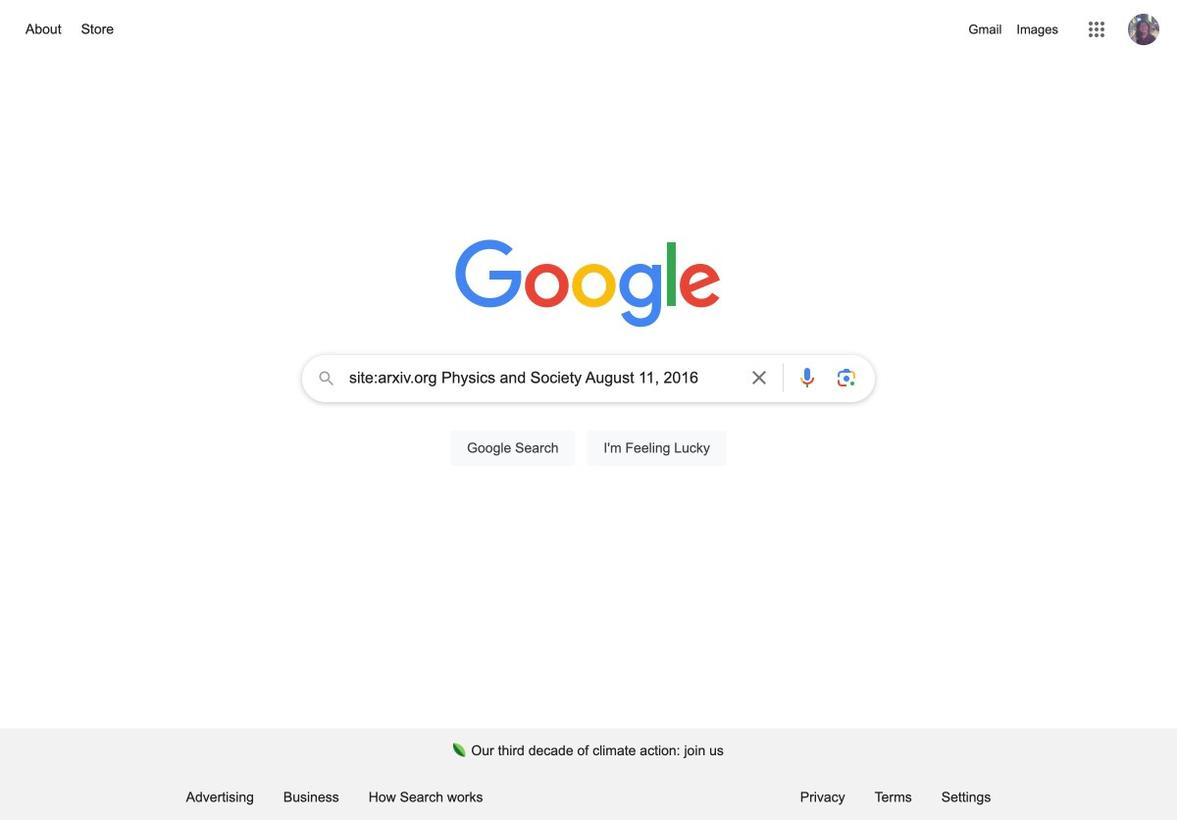 Task type: describe. For each thing, give the bounding box(es) containing it.
search by voice image
[[796, 366, 819, 390]]

Search text field
[[349, 367, 736, 394]]



Task type: locate. For each thing, give the bounding box(es) containing it.
google image
[[455, 239, 722, 330]]

search by image image
[[835, 366, 859, 390]]

None search field
[[20, 349, 1158, 489]]



Task type: vqa. For each thing, say whether or not it's contained in the screenshot.
google image
yes



